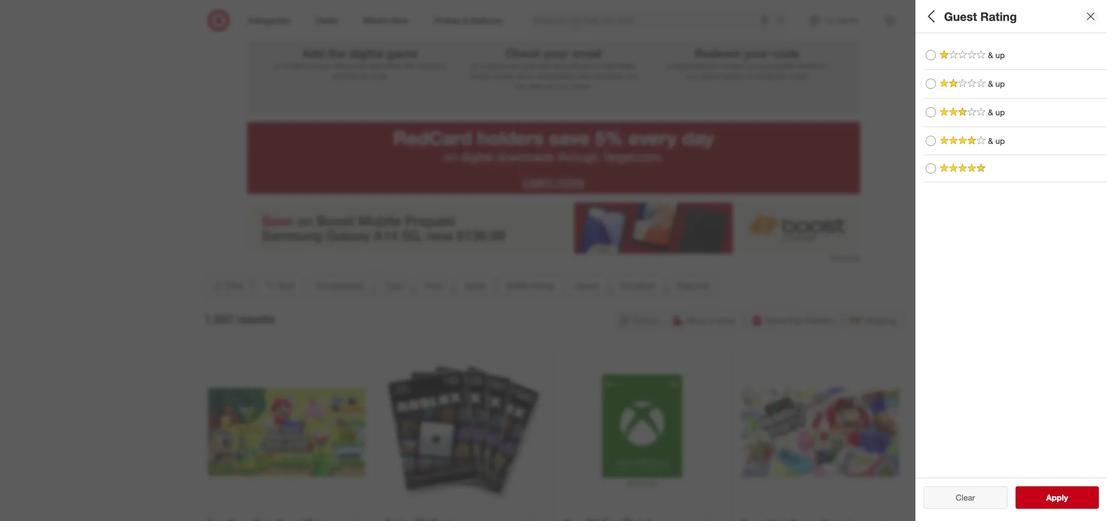 Task type: describe. For each thing, give the bounding box(es) containing it.
redcard
[[394, 127, 472, 150]]

1 vertical spatial deals
[[465, 281, 485, 291]]

your up 'you'
[[744, 46, 769, 60]]

esrb rating button
[[498, 275, 563, 297]]

and inside check your email for a download code and instructions on next steps. emails usually arrive immediately after purchase, but can take up to 4+ hours.
[[539, 61, 551, 70]]

in
[[709, 316, 715, 326]]

cart
[[355, 61, 368, 70]]

code inside redeem your code to download the content you purchased directly to your game system or computer. enjoy!
[[772, 46, 800, 60]]

0 horizontal spatial deals button
[[456, 275, 494, 297]]

to right steps.
[[667, 61, 673, 70]]

see results button
[[1016, 487, 1100, 510]]

0 horizontal spatial the
[[328, 46, 346, 60]]

1
[[356, 9, 364, 27]]

1 horizontal spatial digital
[[461, 150, 493, 165]]

see
[[1036, 493, 1051, 504]]

redeem your code to download the content you purchased directly to your game system or computer. enjoy!
[[667, 46, 828, 80]]

to inside the add the digital game or content to your online cart and follow the checkout process as usual.
[[310, 61, 316, 70]]

follow
[[384, 61, 402, 70]]

all filters
[[924, 9, 973, 23]]

1,557 results
[[204, 313, 275, 327]]

more
[[557, 174, 584, 189]]

code inside check your email for a download code and instructions on next steps. emails usually arrive immediately after purchase, but can take up to 4+ hours.
[[521, 61, 537, 70]]

esrb
[[507, 281, 528, 291]]

clear all button
[[924, 487, 1008, 510]]

esrb rating
[[507, 281, 554, 291]]

your inside check your email for a download code and instructions on next steps. emails usually arrive immediately after purchase, but can take up to 4+ hours.
[[544, 46, 569, 60]]

0 horizontal spatial price button
[[416, 275, 452, 297]]

rating for esrb rating
[[531, 281, 554, 291]]

for
[[471, 61, 479, 70]]

& up for third & up radio from the bottom
[[989, 50, 1005, 60]]

condition
[[620, 281, 655, 291]]

next
[[602, 61, 616, 70]]

redcard holders save 5% every day
[[394, 127, 714, 150]]

up for first & up radio from the bottom
[[996, 136, 1005, 146]]

download inside redeem your code to download the content you purchased directly to your game system or computer. enjoy!
[[675, 61, 706, 70]]

learn more
[[523, 174, 584, 189]]

arrive
[[517, 71, 535, 80]]

0 vertical spatial deals button
[[924, 141, 1108, 176]]

through
[[558, 150, 599, 165]]

but
[[628, 71, 638, 80]]

compatibility inside all filters dialog
[[924, 44, 986, 56]]

1 vertical spatial on
[[444, 150, 457, 165]]

search button
[[772, 9, 797, 34]]

every
[[629, 127, 677, 150]]

3 & from the top
[[989, 107, 994, 117]]

game inside redeem your code to download the content you purchased directly to your game system or computer. enjoy!
[[702, 71, 720, 80]]

0 vertical spatial price button
[[924, 105, 1108, 141]]

up inside check your email for a download code and instructions on next steps. emails usually arrive immediately after purchase, but can take up to 4+ hours.
[[544, 82, 552, 90]]

day
[[789, 316, 803, 326]]

clear all
[[951, 493, 981, 504]]

& up for second & up radio from the top
[[989, 79, 1005, 89]]

store
[[717, 316, 736, 326]]

can
[[515, 82, 527, 90]]

2 & up radio from the top
[[926, 79, 937, 89]]

2
[[550, 9, 558, 27]]

content inside redeem your code to download the content you purchased directly to your game system or computer. enjoy!
[[721, 61, 745, 70]]

filter button
[[204, 275, 252, 297]]

process
[[333, 71, 358, 80]]

purchase,
[[594, 71, 626, 80]]

1 vertical spatial compatibility
[[316, 281, 364, 291]]

shipping
[[864, 316, 897, 326]]

steps.
[[618, 61, 637, 70]]

sort
[[279, 281, 295, 291]]

clear button
[[924, 487, 1008, 510]]

usual.
[[370, 71, 388, 80]]

0 horizontal spatial compatibility button
[[307, 275, 373, 297]]

price inside all filters dialog
[[924, 115, 948, 127]]

0 horizontal spatial type button
[[377, 275, 412, 297]]

type button inside all filters dialog
[[924, 69, 1108, 105]]

up for third & up radio from the bottom
[[996, 50, 1005, 60]]

your inside the add the digital game or content to your online cart and follow the checkout process as usual.
[[318, 61, 332, 70]]

system
[[722, 71, 745, 80]]

computer.
[[755, 71, 787, 80]]

type inside all filters dialog
[[924, 80, 946, 91]]

immediately
[[537, 71, 575, 80]]

target.com.
[[603, 150, 664, 165]]

after
[[577, 71, 592, 80]]

pickup
[[633, 316, 658, 326]]

on inside check your email for a download code and instructions on next steps. emails usually arrive immediately after purchase, but can take up to 4+ hours.
[[592, 61, 600, 70]]

a
[[481, 61, 485, 70]]

1,557
[[204, 313, 234, 327]]

as
[[360, 71, 368, 80]]

roblox gift card image
[[386, 354, 543, 512]]

same day delivery button
[[747, 310, 841, 332]]

add
[[302, 46, 325, 60]]

all
[[924, 9, 938, 23]]

featured
[[677, 281, 709, 291]]

What can we help you find? suggestions appear below search field
[[528, 9, 779, 32]]

1 horizontal spatial the
[[404, 61, 414, 70]]

delivery
[[805, 316, 835, 326]]

check your email for a download code and instructions on next steps. emails usually arrive immediately after purchase, but can take up to 4+ hours.
[[470, 46, 638, 90]]

all
[[973, 493, 981, 504]]

or inside the add the digital game or content to your online cart and follow the checkout process as usual.
[[275, 61, 281, 70]]

apply
[[1047, 493, 1069, 504]]

see results
[[1036, 493, 1079, 504]]

you
[[747, 61, 758, 70]]

instructions
[[553, 61, 590, 70]]

take
[[529, 82, 542, 90]]



Task type: vqa. For each thing, say whether or not it's contained in the screenshot.
fl
no



Task type: locate. For each thing, give the bounding box(es) containing it.
& up radio down & up option
[[926, 136, 937, 146]]

0 horizontal spatial price
[[425, 281, 443, 291]]

search
[[772, 16, 797, 26]]

digital down holders on the top of the page
[[461, 150, 493, 165]]

sponsored
[[830, 254, 861, 262]]

0 horizontal spatial content
[[283, 61, 308, 70]]

content down add
[[283, 61, 308, 70]]

usually
[[493, 71, 515, 80]]

and
[[370, 61, 382, 70], [539, 61, 551, 70]]

your down add
[[318, 61, 332, 70]]

& up radio down all
[[926, 50, 937, 61]]

game left system
[[702, 71, 720, 80]]

1 vertical spatial & up radio
[[926, 79, 937, 89]]

hours.
[[573, 82, 593, 90]]

and inside the add the digital game or content to your online cart and follow the checkout process as usual.
[[370, 61, 382, 70]]

None radio
[[926, 164, 937, 174]]

up
[[996, 50, 1005, 60], [996, 79, 1005, 89], [544, 82, 552, 90], [996, 107, 1005, 117], [996, 136, 1005, 146]]

1 horizontal spatial or
[[747, 71, 753, 80]]

1 horizontal spatial content
[[721, 61, 745, 70]]

compatibility button inside all filters dialog
[[924, 33, 1108, 69]]

results right see
[[1053, 493, 1079, 504]]

same
[[766, 316, 787, 326]]

1 horizontal spatial price button
[[924, 105, 1108, 141]]

0 horizontal spatial code
[[521, 61, 537, 70]]

code up arrive
[[521, 61, 537, 70]]

learn
[[523, 174, 554, 189]]

up for & up option
[[996, 107, 1005, 117]]

online
[[334, 61, 353, 70]]

filters
[[942, 9, 973, 23]]

to down add
[[310, 61, 316, 70]]

rating
[[981, 9, 1018, 23], [531, 281, 554, 291]]

results for see results
[[1053, 493, 1079, 504]]

directly
[[796, 61, 820, 70]]

1 horizontal spatial download
[[675, 61, 706, 70]]

3
[[743, 9, 752, 27]]

filter
[[226, 281, 244, 291]]

1 horizontal spatial game
[[702, 71, 720, 80]]

& up radio up & up option
[[926, 79, 937, 89]]

0 vertical spatial compatibility button
[[924, 33, 1108, 69]]

2 download from the left
[[675, 61, 706, 70]]

1 horizontal spatial results
[[1053, 493, 1079, 504]]

0 vertical spatial type
[[924, 80, 946, 91]]

0 horizontal spatial results
[[237, 313, 275, 327]]

clear inside guest rating dialog
[[956, 493, 976, 504]]

0 vertical spatial type button
[[924, 69, 1108, 105]]

xbox gift card (digital) image
[[564, 354, 721, 512], [564, 354, 721, 512]]

1 horizontal spatial deals button
[[924, 141, 1108, 176]]

0 vertical spatial or
[[275, 61, 281, 70]]

rating right esrb
[[531, 281, 554, 291]]

price
[[924, 115, 948, 127], [425, 281, 443, 291]]

deals inside all filters dialog
[[924, 151, 950, 163]]

4 & from the top
[[989, 136, 994, 146]]

featured button
[[668, 275, 718, 297]]

the down redeem
[[708, 61, 719, 70]]

clear
[[951, 493, 971, 504], [956, 493, 976, 504]]

results
[[237, 313, 275, 327], [1053, 493, 1079, 504]]

shop
[[687, 316, 707, 326]]

0 vertical spatial compatibility
[[924, 44, 986, 56]]

2 horizontal spatial the
[[708, 61, 719, 70]]

clear for clear
[[956, 493, 976, 504]]

1 horizontal spatial on
[[592, 61, 600, 70]]

1 horizontal spatial price
[[924, 115, 948, 127]]

& up radio
[[926, 50, 937, 61], [926, 79, 937, 89], [926, 136, 937, 146]]

on digital downloads through target.com.
[[444, 150, 664, 165]]

code up purchased
[[772, 46, 800, 60]]

save
[[549, 127, 590, 150]]

1 horizontal spatial deals
[[924, 151, 950, 163]]

1 horizontal spatial type button
[[924, 69, 1108, 105]]

0 horizontal spatial deals
[[465, 281, 485, 291]]

2 clear from the left
[[956, 493, 976, 504]]

1 & up radio from the top
[[926, 50, 937, 61]]

results right 1,557
[[237, 313, 275, 327]]

genre button
[[567, 275, 607, 297]]

0 vertical spatial price
[[924, 115, 948, 127]]

or inside redeem your code to download the content you purchased directly to your game system or computer. enjoy!
[[747, 71, 753, 80]]

0 horizontal spatial digital
[[349, 46, 384, 60]]

rating right guest
[[981, 9, 1018, 23]]

the
[[328, 46, 346, 60], [404, 61, 414, 70], [708, 61, 719, 70]]

3 & up from the top
[[989, 107, 1005, 117]]

0 vertical spatial game
[[387, 46, 418, 60]]

results for 1,557 results
[[237, 313, 275, 327]]

all filters dialog
[[916, 0, 1108, 522]]

digital inside the add the digital game or content to your online cart and follow the checkout process as usual.
[[349, 46, 384, 60]]

redeem
[[695, 46, 741, 60]]

on left next
[[592, 61, 600, 70]]

download up usually
[[487, 61, 519, 70]]

1 & up from the top
[[989, 50, 1005, 60]]

the right follow
[[404, 61, 414, 70]]

0 vertical spatial on
[[592, 61, 600, 70]]

clear inside all filters dialog
[[951, 493, 971, 504]]

0 vertical spatial digital
[[349, 46, 384, 60]]

2 and from the left
[[539, 61, 551, 70]]

2 content from the left
[[721, 61, 745, 70]]

0 horizontal spatial on
[[444, 150, 457, 165]]

advertisement region
[[247, 203, 861, 254]]

2 & up from the top
[[989, 79, 1005, 89]]

checkout
[[416, 61, 446, 70]]

same day delivery
[[766, 316, 835, 326]]

download down redeem
[[675, 61, 706, 70]]

price button
[[924, 105, 1108, 141], [416, 275, 452, 297]]

sort button
[[256, 275, 303, 297]]

1 vertical spatial or
[[747, 71, 753, 80]]

and up 'immediately'
[[539, 61, 551, 70]]

1 content from the left
[[283, 61, 308, 70]]

digital up cart
[[349, 46, 384, 60]]

condition button
[[611, 275, 664, 297]]

1 vertical spatial compatibility button
[[307, 275, 373, 297]]

0 vertical spatial results
[[237, 313, 275, 327]]

game up follow
[[387, 46, 418, 60]]

rating inside button
[[531, 281, 554, 291]]

0 horizontal spatial game
[[387, 46, 418, 60]]

3 & up radio from the top
[[926, 136, 937, 146]]

to right the directly
[[822, 61, 828, 70]]

& up for first & up radio from the bottom
[[989, 136, 1005, 146]]

enjoy!
[[789, 71, 809, 80]]

2 vertical spatial & up radio
[[926, 136, 937, 146]]

1 vertical spatial code
[[521, 61, 537, 70]]

rating for guest rating
[[981, 9, 1018, 23]]

0 horizontal spatial rating
[[531, 281, 554, 291]]

0 vertical spatial & up radio
[[926, 50, 937, 61]]

download inside check your email for a download code and instructions on next steps. emails usually arrive immediately after purchase, but can take up to 4+ hours.
[[487, 61, 519, 70]]

the up online
[[328, 46, 346, 60]]

0 horizontal spatial compatibility
[[316, 281, 364, 291]]

type button
[[924, 69, 1108, 105], [377, 275, 412, 297]]

1 horizontal spatial code
[[772, 46, 800, 60]]

1 vertical spatial type
[[386, 281, 403, 291]]

1 horizontal spatial compatibility
[[924, 44, 986, 56]]

& up
[[989, 50, 1005, 60], [989, 79, 1005, 89], [989, 107, 1005, 117], [989, 136, 1005, 146]]

1 vertical spatial game
[[702, 71, 720, 80]]

your
[[544, 46, 569, 60], [744, 46, 769, 60], [318, 61, 332, 70], [686, 71, 700, 80]]

download
[[487, 61, 519, 70], [675, 61, 706, 70]]

and up usual.
[[370, 61, 382, 70]]

1 horizontal spatial compatibility button
[[924, 33, 1108, 69]]

&
[[989, 50, 994, 60], [989, 79, 994, 89], [989, 107, 994, 117], [989, 136, 994, 146]]

pickup button
[[614, 310, 664, 332]]

deals
[[924, 151, 950, 163], [465, 281, 485, 291]]

1 clear from the left
[[951, 493, 971, 504]]

check
[[505, 46, 541, 60]]

0 horizontal spatial or
[[275, 61, 281, 70]]

content inside the add the digital game or content to your online cart and follow the checkout process as usual.
[[283, 61, 308, 70]]

0 horizontal spatial and
[[370, 61, 382, 70]]

0 horizontal spatial type
[[386, 281, 403, 291]]

shop in store button
[[668, 310, 743, 332]]

1 vertical spatial type button
[[377, 275, 412, 297]]

holders
[[477, 127, 544, 150]]

1 and from the left
[[370, 61, 382, 70]]

super mario party - nintendo switch image
[[742, 354, 900, 512], [742, 354, 900, 512]]

your down redeem
[[686, 71, 700, 80]]

rating inside dialog
[[981, 9, 1018, 23]]

1 vertical spatial price
[[425, 281, 443, 291]]

0 vertical spatial code
[[772, 46, 800, 60]]

guest rating dialog
[[916, 0, 1108, 522]]

0 vertical spatial deals
[[924, 151, 950, 163]]

day
[[682, 127, 714, 150]]

4 & up from the top
[[989, 136, 1005, 146]]

1 vertical spatial results
[[1053, 493, 1079, 504]]

5%
[[595, 127, 624, 150]]

digital
[[349, 46, 384, 60], [461, 150, 493, 165]]

1 horizontal spatial type
[[924, 80, 946, 91]]

game inside the add the digital game or content to your online cart and follow the checkout process as usual.
[[387, 46, 418, 60]]

downloads
[[496, 150, 555, 165]]

genre
[[576, 281, 598, 291]]

content up system
[[721, 61, 745, 70]]

to inside check your email for a download code and instructions on next steps. emails usually arrive immediately after purchase, but can take up to 4+ hours.
[[554, 82, 561, 90]]

& up for & up option
[[989, 107, 1005, 117]]

purchased
[[760, 61, 794, 70]]

the inside redeem your code to download the content you purchased directly to your game system or computer. enjoy!
[[708, 61, 719, 70]]

add the digital game or content to your online cart and follow the checkout process as usual.
[[275, 46, 446, 80]]

1 & from the top
[[989, 50, 994, 60]]

on
[[592, 61, 600, 70], [444, 150, 457, 165]]

game
[[387, 46, 418, 60], [702, 71, 720, 80]]

& up radio
[[926, 107, 937, 118]]

1 horizontal spatial rating
[[981, 9, 1018, 23]]

deals button
[[924, 141, 1108, 176], [456, 275, 494, 297]]

emails
[[470, 71, 491, 80]]

shop in store
[[687, 316, 736, 326]]

email
[[572, 46, 602, 60]]

deals down & up option
[[924, 151, 950, 163]]

1 vertical spatial digital
[[461, 150, 493, 165]]

1 download from the left
[[487, 61, 519, 70]]

0 vertical spatial rating
[[981, 9, 1018, 23]]

shipping button
[[846, 310, 904, 332]]

results inside see results button
[[1053, 493, 1079, 504]]

new super mario bros u deluxe - nintendo switch image
[[208, 354, 366, 512], [208, 354, 366, 512]]

guest
[[945, 9, 978, 23]]

deals left esrb
[[465, 281, 485, 291]]

your up "instructions"
[[544, 46, 569, 60]]

up for second & up radio from the top
[[996, 79, 1005, 89]]

4+
[[563, 82, 571, 90]]

1 horizontal spatial and
[[539, 61, 551, 70]]

1 vertical spatial price button
[[416, 275, 452, 297]]

1 vertical spatial deals button
[[456, 275, 494, 297]]

1 vertical spatial rating
[[531, 281, 554, 291]]

on down redcard
[[444, 150, 457, 165]]

guest rating
[[945, 9, 1018, 23]]

to left 4+
[[554, 82, 561, 90]]

Include out of stock checkbox
[[924, 401, 934, 411]]

clear for clear all
[[951, 493, 971, 504]]

apply button
[[1016, 487, 1100, 510]]

0 horizontal spatial download
[[487, 61, 519, 70]]

2 & from the top
[[989, 79, 994, 89]]



